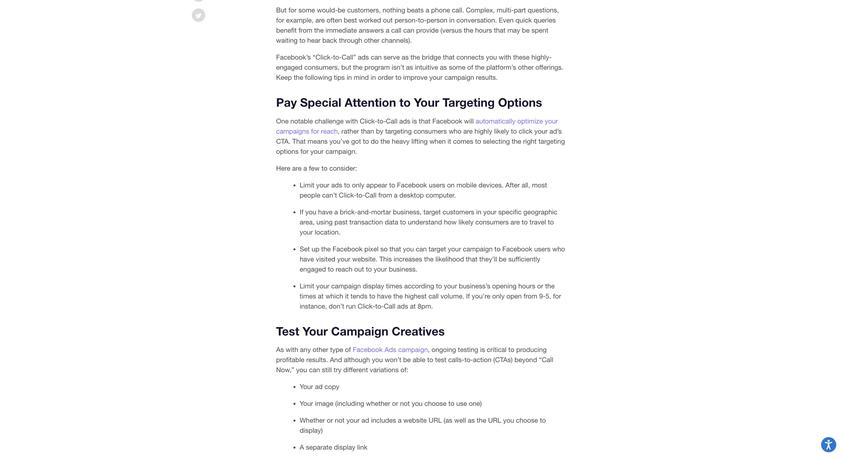 Task type: vqa. For each thing, say whether or not it's contained in the screenshot.
a within the LIMIT YOUR ADS TO ONLY APPEAR TO FACEBOOK USERS ON MOBILE DEVICES. AFTER ALL, MOST PEOPLE CAN'T CLICK-TO-CALL FROM A DESKTOP COMPUTER.
yes



Task type: describe. For each thing, give the bounding box(es) containing it.
highly-
[[532, 53, 552, 61]]

you're
[[472, 292, 491, 300]]

1 url from the left
[[429, 417, 442, 424]]

order
[[378, 74, 394, 81]]

to inside but for some would-be customers, nothing beats a phone call. complex, multi-part questions, for example, are often best worked out person-to-person in conversation. even quick queries benefit from the immediate answers a call can provide (versus the hours that may be spent waiting to hear back through other channels).
[[300, 36, 306, 44]]

testing
[[458, 346, 478, 354]]

includes
[[371, 417, 396, 424]]

the left likelihood
[[424, 255, 434, 263]]

it inside , rather than by targeting consumers who are highly likely to click your ad's cta. that means you've got to do the heavy lifting when it comes to selecting the right targeting options for your campaign.
[[448, 137, 451, 145]]

, for rather
[[338, 127, 340, 135]]

from inside limit your campaign display times according to your business's opening hours or the times at which it tends to have the highest call volume. if you're only open from 9-5, for instance, don't run click-to-call ads at 8pm.
[[524, 292, 538, 300]]

, rather than by targeting consumers who are highly likely to click your ad's cta. that means you've got to do the heavy lifting when it comes to selecting the right targeting options for your campaign.
[[276, 127, 565, 155]]

benefit
[[276, 26, 297, 34]]

in right tips
[[347, 74, 352, 81]]

ongoing
[[432, 346, 456, 354]]

if you have a brick-and-mortar business, target customers in your specific geographic area, using past transaction data to understand how likely consumers are to travel to your location.
[[300, 208, 558, 236]]

be inside set up the facebook pixel so that you can target your campaign to facebook users who have visited your website. this increases the likelihood that they'll be sufficiently engaged to reach out to your business.
[[499, 255, 507, 263]]

results. inside facebook's "click-to-call" ads can serve as the bridge that connects you with these highly- engaged consumers, but the program isn't as intuitive as some of the platform's other offerings. keep the following tips in mind in order to improve your campaign results.
[[476, 74, 498, 81]]

mobile
[[457, 181, 477, 189]]

use
[[457, 400, 467, 407]]

your image (including whether or not you choose to use one)
[[300, 400, 482, 407]]

up
[[312, 245, 320, 253]]

the up intuitive
[[411, 53, 420, 61]]

conversation.
[[457, 16, 497, 24]]

your down the area,
[[300, 228, 313, 236]]

your up the automatically optimize your campaigns for reach link
[[414, 95, 440, 110]]

a inside whether or not your ad includes a website url (as well as the url you choose to display)
[[398, 417, 402, 424]]

ads inside limit your ads to only appear to facebook users on mobile devices. after all, most people can't click-to-call from a desktop computer.
[[331, 181, 342, 189]]

that inside facebook's "click-to-call" ads can serve as the bridge that connects you with these highly- engaged consumers, but the program isn't as intuitive as some of the platform's other offerings. keep the following tips in mind in order to improve your campaign results.
[[443, 53, 455, 61]]

campaign.
[[326, 147, 357, 155]]

you inside facebook's "click-to-call" ads can serve as the bridge that connects you with these highly- engaged consumers, but the program isn't as intuitive as some of the platform's other offerings. keep the following tips in mind in order to improve your campaign results.
[[486, 53, 497, 61]]

some inside but for some would-be customers, nothing beats a phone call. complex, multi-part questions, for example, are often best worked out person-to-person in conversation. even quick queries benefit from the immediate answers a call can provide (versus the hours that may be spent waiting to hear back through other channels).
[[299, 6, 315, 14]]

consumers,
[[304, 63, 340, 71]]

your inside facebook's "click-to-call" ads can serve as the bridge that connects you with these highly- engaged consumers, but the program isn't as intuitive as some of the platform's other offerings. keep the following tips in mind in order to improve your campaign results.
[[430, 74, 443, 81]]

business,
[[393, 208, 422, 216]]

bridge
[[422, 53, 441, 61]]

0 vertical spatial not
[[400, 400, 410, 407]]

tips
[[334, 74, 345, 81]]

rather
[[342, 127, 359, 135]]

cta.
[[276, 137, 291, 145]]

be inside , ongoing testing is critical to producing profitable results. and although you won't be able to test calls-to-action (ctas) beyond "call now," you can still try different variations of:
[[403, 356, 411, 364]]

out inside set up the facebook pixel so that you can target your campaign to facebook users who have visited your website. this increases the likelihood that they'll be sufficiently engaged to reach out to your business.
[[354, 265, 364, 273]]

so
[[381, 245, 388, 253]]

through
[[339, 36, 362, 44]]

area,
[[300, 218, 315, 226]]

limit your campaign display times according to your business's opening hours or the times at which it tends to have the highest call volume. if you're only open from 9-5, for instance, don't run click-to-call ads at 8pm.
[[300, 282, 561, 310]]

connects
[[457, 53, 484, 61]]

your left specific
[[484, 208, 497, 216]]

, for ongoing
[[428, 346, 430, 354]]

best
[[344, 16, 357, 24]]

your inside whether or not your ad includes a website url (as well as the url you choose to display)
[[347, 417, 360, 424]]

customers
[[443, 208, 475, 216]]

facebook up website.
[[333, 245, 363, 253]]

variations
[[370, 366, 399, 374]]

2 vertical spatial with
[[286, 346, 298, 354]]

facebook left will
[[433, 117, 463, 125]]

in inside but for some would-be customers, nothing beats a phone call. complex, multi-part questions, for example, are often best worked out person-to-person in conversation. even quick queries benefit from the immediate answers a call can provide (versus the hours that may be spent waiting to hear back through other channels).
[[450, 16, 455, 24]]

means
[[308, 137, 328, 145]]

mortar
[[371, 208, 391, 216]]

if inside limit your campaign display times according to your business's opening hours or the times at which it tends to have the highest call volume. if you're only open from 9-5, for instance, don't run click-to-call ads at 8pm.
[[466, 292, 470, 300]]

a inside limit your ads to only appear to facebook users on mobile devices. after all, most people can't click-to-call from a desktop computer.
[[394, 191, 398, 199]]

geographic
[[524, 208, 558, 216]]

target inside set up the facebook pixel so that you can target your campaign to facebook users who have visited your website. this increases the likelihood that they'll be sufficiently engaged to reach out to your business.
[[429, 245, 446, 253]]

the inside whether or not your ad includes a website url (as well as the url you choose to display)
[[477, 417, 486, 424]]

do
[[371, 137, 379, 145]]

here are a few to consider:
[[276, 164, 357, 172]]

0 horizontal spatial is
[[412, 117, 417, 125]]

your down means
[[311, 147, 324, 155]]

target inside if you have a brick-and-mortar business, target customers in your specific geographic area, using past transaction data to understand how likely consumers are to travel to your location.
[[424, 208, 441, 216]]

is inside , ongoing testing is critical to producing profitable results. and although you won't be able to test calls-to-action (ctas) beyond "call now," you can still try different variations of:
[[480, 346, 485, 354]]

for down but
[[276, 16, 284, 24]]

platform's
[[487, 63, 516, 71]]

when
[[430, 137, 446, 145]]

campaign inside facebook's "click-to-call" ads can serve as the bridge that connects you with these highly- engaged consumers, but the program isn't as intuitive as some of the platform's other offerings. keep the following tips in mind in order to improve your campaign results.
[[445, 74, 474, 81]]

other inside but for some would-be customers, nothing beats a phone call. complex, multi-part questions, for example, are often best worked out person-to-person in conversation. even quick queries benefit from the immediate answers a call can provide (versus the hours that may be spent waiting to hear back through other channels).
[[364, 36, 380, 44]]

engaged inside facebook's "click-to-call" ads can serve as the bridge that connects you with these highly- engaged consumers, but the program isn't as intuitive as some of the platform's other offerings. keep the following tips in mind in order to improve your campaign results.
[[276, 63, 303, 71]]

to- inside but for some would-be customers, nothing beats a phone call. complex, multi-part questions, for example, are often best worked out person-to-person in conversation. even quick queries benefit from the immediate answers a call can provide (versus the hours that may be spent waiting to hear back through other channels).
[[418, 16, 427, 24]]

only inside limit your campaign display times according to your business's opening hours or the times at which it tends to have the highest call volume. if you're only open from 9-5, for instance, don't run click-to-call ads at 8pm.
[[492, 292, 505, 300]]

test your campaign creatives
[[276, 324, 445, 338]]

nothing
[[383, 6, 405, 14]]

which
[[326, 292, 343, 300]]

any
[[300, 346, 311, 354]]

are right here
[[292, 164, 302, 172]]

intuitive
[[415, 63, 438, 71]]

in down the program
[[371, 74, 376, 81]]

results. inside , ongoing testing is critical to producing profitable results. and although you won't be able to test calls-to-action (ctas) beyond "call now," you can still try different variations of:
[[306, 356, 328, 364]]

call"
[[342, 53, 356, 61]]

the left the right
[[512, 137, 522, 145]]

campaign up the able
[[398, 346, 428, 354]]

0 vertical spatial click-
[[360, 117, 378, 125]]

ad's
[[550, 127, 562, 135]]

the up 5,
[[545, 282, 555, 290]]

pay
[[276, 95, 297, 110]]

optimize
[[518, 117, 543, 125]]

but for some would-be customers, nothing beats a phone call. complex, multi-part questions, for example, are often best worked out person-to-person in conversation. even quick queries benefit from the immediate answers a call can provide (versus the hours that may be spent waiting to hear back through other channels).
[[276, 6, 559, 44]]

notable
[[291, 117, 313, 125]]

call inside but for some would-be customers, nothing beats a phone call. complex, multi-part questions, for example, are often best worked out person-to-person in conversation. even quick queries benefit from the immediate answers a call can provide (versus the hours that may be spent waiting to hear back through other channels).
[[391, 26, 402, 34]]

automatically optimize your campaigns for reach link
[[276, 117, 558, 135]]

1 vertical spatial display
[[334, 443, 355, 451]]

for inside , rather than by targeting consumers who are highly likely to click your ad's cta. that means you've got to do the heavy lifting when it comes to selecting the right targeting options for your campaign.
[[301, 147, 309, 155]]

separate
[[306, 443, 332, 451]]

but
[[276, 6, 287, 14]]

have inside limit your campaign display times according to your business's opening hours or the times at which it tends to have the highest call volume. if you're only open from 9-5, for instance, don't run click-to-call ads at 8pm.
[[377, 292, 392, 300]]

data
[[385, 218, 398, 226]]

ads inside facebook's "click-to-call" ads can serve as the bridge that connects you with these highly- engaged consumers, but the program isn't as intuitive as some of the platform's other offerings. keep the following tips in mind in order to improve your campaign results.
[[358, 53, 369, 61]]

facebook up sufficiently
[[503, 245, 533, 253]]

who inside set up the facebook pixel so that you can target your campaign to facebook users who have visited your website. this increases the likelihood that they'll be sufficiently engaged to reach out to your business.
[[553, 245, 565, 253]]

the up mind
[[353, 63, 363, 71]]

your left image
[[300, 400, 313, 407]]

the down conversation. in the right of the page
[[464, 26, 473, 34]]

after
[[506, 181, 520, 189]]

your up which
[[316, 282, 330, 290]]

multi-
[[497, 6, 514, 14]]

appear
[[366, 181, 388, 189]]

you inside whether or not your ad includes a website url (as well as the url you choose to display)
[[503, 417, 514, 424]]

spent
[[532, 26, 549, 34]]

a separate display link
[[300, 443, 368, 451]]

"call
[[539, 356, 554, 364]]

program
[[365, 63, 390, 71]]

the right the do on the left of page
[[381, 137, 390, 145]]

right
[[523, 137, 537, 145]]

0 vertical spatial choose
[[425, 400, 447, 407]]

facebook inside limit your ads to only appear to facebook users on mobile devices. after all, most people can't click-to-call from a desktop computer.
[[397, 181, 427, 189]]

queries
[[534, 16, 556, 24]]

your down the this
[[374, 265, 387, 273]]

person
[[427, 16, 448, 24]]

that right so
[[390, 245, 401, 253]]

be down 'quick'
[[522, 26, 530, 34]]

computer.
[[426, 191, 456, 199]]

1 vertical spatial of
[[345, 346, 351, 354]]

these
[[513, 53, 530, 61]]

a left few at the left of the page
[[304, 164, 307, 172]]

click- inside limit your ads to only appear to facebook users on mobile devices. after all, most people can't click-to-call from a desktop computer.
[[339, 191, 357, 199]]

and-
[[357, 208, 371, 216]]

campaign inside set up the facebook pixel so that you can target your campaign to facebook users who have visited your website. this increases the likelihood that they'll be sufficiently engaged to reach out to your business.
[[463, 245, 493, 253]]

a up channels).
[[386, 26, 390, 34]]

are inside but for some would-be customers, nothing beats a phone call. complex, multi-part questions, for example, are often best worked out person-to-person in conversation. even quick queries benefit from the immediate answers a call can provide (versus the hours that may be spent waiting to hear back through other channels).
[[316, 16, 325, 24]]

got
[[351, 137, 361, 145]]

1 horizontal spatial or
[[392, 400, 398, 407]]

calls-
[[448, 356, 465, 364]]

(including
[[335, 400, 364, 407]]

0 vertical spatial at
[[318, 292, 324, 300]]

or inside whether or not your ad includes a website url (as well as the url you choose to display)
[[327, 417, 333, 424]]

consumers inside , rather than by targeting consumers who are highly likely to click your ad's cta. that means you've got to do the heavy lifting when it comes to selecting the right targeting options for your campaign.
[[414, 127, 447, 135]]

can inside set up the facebook pixel so that you can target your campaign to facebook users who have visited your website. this increases the likelihood that they'll be sufficiently engaged to reach out to your business.
[[416, 245, 427, 253]]

tends
[[351, 292, 368, 300]]

the down connects
[[475, 63, 485, 71]]

transaction
[[350, 218, 383, 226]]

reach inside set up the facebook pixel so that you can target your campaign to facebook users who have visited your website. this increases the likelihood that they'll be sufficiently engaged to reach out to your business.
[[336, 265, 353, 273]]

whether
[[366, 400, 390, 407]]

for right but
[[289, 6, 297, 14]]

the left highest
[[394, 292, 403, 300]]

(as
[[444, 417, 453, 424]]

although
[[344, 356, 370, 364]]

likely inside if you have a brick-and-mortar business, target customers in your specific geographic area, using past transaction data to understand how likely consumers are to travel to your location.
[[459, 218, 474, 226]]

reach inside automatically optimize your campaigns for reach
[[321, 127, 338, 135]]

following
[[305, 74, 332, 81]]

0 vertical spatial ad
[[315, 383, 323, 391]]

most
[[532, 181, 547, 189]]

copy
[[325, 383, 340, 391]]

out inside but for some would-be customers, nothing beats a phone call. complex, multi-part questions, for example, are often best worked out person-to-person in conversation. even quick queries benefit from the immediate answers a call can provide (versus the hours that may be spent waiting to hear back through other channels).
[[383, 16, 393, 24]]

test
[[435, 356, 447, 364]]

your up volume. in the bottom right of the page
[[444, 282, 457, 290]]

all,
[[522, 181, 530, 189]]

action
[[473, 356, 492, 364]]

often
[[327, 16, 342, 24]]

one)
[[469, 400, 482, 407]]

options
[[498, 95, 542, 110]]

call.
[[452, 6, 464, 14]]

few
[[309, 164, 320, 172]]

to- inside limit your ads to only appear to facebook users on mobile devices. after all, most people can't click-to-call from a desktop computer.
[[357, 191, 365, 199]]

to- inside facebook's "click-to-call" ads can serve as the bridge that connects you with these highly- engaged consumers, but the program isn't as intuitive as some of the platform's other offerings. keep the following tips in mind in order to improve your campaign results.
[[333, 53, 342, 61]]

have inside set up the facebook pixel so that you can target your campaign to facebook users who have visited your website. this increases the likelihood that they'll be sufficiently engaged to reach out to your business.
[[300, 255, 314, 263]]

whether or not your ad includes a website url (as well as the url you choose to display)
[[300, 417, 546, 434]]

9-
[[539, 292, 546, 300]]

facebook up although
[[353, 346, 383, 354]]

your left "copy"
[[300, 383, 313, 391]]



Task type: locate. For each thing, give the bounding box(es) containing it.
results. down "platform's"
[[476, 74, 498, 81]]

options
[[276, 147, 299, 155]]

0 vertical spatial from
[[299, 26, 312, 34]]

hours inside but for some would-be customers, nothing beats a phone call. complex, multi-part questions, for example, are often best worked out person-to-person in conversation. even quick queries benefit from the immediate answers a call can provide (versus the hours that may be spent waiting to hear back through other channels).
[[475, 26, 492, 34]]

you've
[[330, 137, 350, 145]]

answers
[[359, 26, 384, 34]]

with up "platform's"
[[499, 53, 512, 61]]

type
[[330, 346, 343, 354]]

automatically
[[476, 117, 516, 125]]

limit for limit your ads to only appear to facebook users on mobile devices. after all, most people can't click-to-call from a desktop computer.
[[300, 181, 314, 189]]

mind
[[354, 74, 369, 81]]

call inside limit your ads to only appear to facebook users on mobile devices. after all, most people can't click-to-call from a desktop computer.
[[365, 191, 377, 199]]

from inside but for some would-be customers, nothing beats a phone call. complex, multi-part questions, for example, are often best worked out person-to-person in conversation. even quick queries benefit from the immediate answers a call can provide (versus the hours that may be spent waiting to hear back through other channels).
[[299, 26, 312, 34]]

worked
[[359, 16, 381, 24]]

by
[[376, 127, 384, 135]]

or right "whether"
[[327, 417, 333, 424]]

limit up the instance,
[[300, 282, 314, 290]]

2 url from the left
[[488, 417, 502, 424]]

your down (including on the left bottom
[[347, 417, 360, 424]]

can inside facebook's "click-to-call" ads can serve as the bridge that connects you with these highly- engaged consumers, but the program isn't as intuitive as some of the platform's other offerings. keep the following tips in mind in order to improve your campaign results.
[[371, 53, 382, 61]]

likely down customers
[[459, 218, 474, 226]]

can up increases
[[416, 245, 427, 253]]

open
[[507, 292, 522, 300]]

click- up brick-
[[339, 191, 357, 199]]

who
[[449, 127, 462, 135], [553, 245, 565, 253]]

0 horizontal spatial only
[[352, 181, 365, 189]]

that right 'bridge'
[[443, 53, 455, 61]]

not inside whether or not your ad includes a website url (as well as the url you choose to display)
[[335, 417, 345, 424]]

offerings.
[[536, 63, 564, 71]]

as down 'bridge'
[[440, 63, 447, 71]]

have down the set
[[300, 255, 314, 263]]

1 vertical spatial with
[[346, 117, 358, 125]]

can left still
[[309, 366, 320, 374]]

2 limit from the top
[[300, 282, 314, 290]]

to- down 'testing'
[[465, 356, 473, 364]]

1 vertical spatial target
[[429, 245, 446, 253]]

are down specific
[[511, 218, 520, 226]]

attention
[[345, 95, 396, 110]]

hours
[[475, 26, 492, 34], [519, 282, 536, 290]]

0 vertical spatial engaged
[[276, 63, 303, 71]]

to inside whether or not your ad includes a website url (as well as the url you choose to display)
[[540, 417, 546, 424]]

1 vertical spatial call
[[365, 191, 377, 199]]

that left they'll
[[466, 255, 478, 263]]

heavy
[[392, 137, 410, 145]]

1 vertical spatial is
[[480, 346, 485, 354]]

only down opening on the right bottom of the page
[[492, 292, 505, 300]]

for up means
[[311, 127, 319, 135]]

1 horizontal spatial ,
[[428, 346, 430, 354]]

engaged inside set up the facebook pixel so that you can target your campaign to facebook users who have visited your website. this increases the likelihood that they'll be sufficiently engaged to reach out to your business.
[[300, 265, 326, 273]]

0 horizontal spatial results.
[[306, 356, 328, 364]]

1 vertical spatial who
[[553, 245, 565, 253]]

, inside , rather than by targeting consumers who are highly likely to click your ad's cta. that means you've got to do the heavy lifting when it comes to selecting the right targeting options for your campaign.
[[338, 127, 340, 135]]

0 vertical spatial call
[[391, 26, 402, 34]]

have up using
[[318, 208, 333, 216]]

some
[[299, 6, 315, 14], [449, 63, 466, 71]]

0 vertical spatial reach
[[321, 127, 338, 135]]

will
[[464, 117, 474, 125]]

from left 9- at the right bottom of the page
[[524, 292, 538, 300]]

limit up people
[[300, 181, 314, 189]]

be up often
[[338, 6, 346, 14]]

how
[[444, 218, 457, 226]]

serve
[[384, 53, 400, 61]]

website.
[[352, 255, 378, 263]]

1 vertical spatial ,
[[428, 346, 430, 354]]

1 vertical spatial click-
[[339, 191, 357, 199]]

with up profitable
[[286, 346, 298, 354]]

1 vertical spatial targeting
[[539, 137, 565, 145]]

from inside limit your ads to only appear to facebook users on mobile devices. after all, most people can't click-to-call from a desktop computer.
[[379, 191, 392, 199]]

1 horizontal spatial likely
[[494, 127, 509, 135]]

1 vertical spatial engaged
[[300, 265, 326, 273]]

for inside limit your campaign display times according to your business's opening hours or the times at which it tends to have the highest call volume. if you're only open from 9-5, for instance, don't run click-to-call ads at 8pm.
[[553, 292, 561, 300]]

0 vertical spatial if
[[300, 208, 304, 216]]

one
[[276, 117, 289, 125]]

as right well on the bottom right of the page
[[468, 417, 475, 424]]

as right isn't
[[406, 63, 413, 71]]

to inside facebook's "click-to-call" ads can serve as the bridge that connects you with these highly- engaged consumers, but the program isn't as intuitive as some of the platform's other offerings. keep the following tips in mind in order to improve your campaign results.
[[396, 74, 402, 81]]

1 horizontal spatial times
[[386, 282, 403, 290]]

0 horizontal spatial other
[[313, 346, 328, 354]]

twitter image
[[196, 13, 202, 19]]

0 vertical spatial users
[[429, 181, 445, 189]]

your up likelihood
[[448, 245, 461, 253]]

automatically optimize your campaigns for reach
[[276, 117, 558, 135]]

quick
[[516, 16, 532, 24]]

call inside limit your campaign display times according to your business's opening hours or the times at which it tends to have the highest call volume. if you're only open from 9-5, for instance, don't run click-to-call ads at 8pm.
[[384, 302, 396, 310]]

0 vertical spatial of
[[468, 63, 473, 71]]

0 vertical spatial or
[[537, 282, 544, 290]]

0 horizontal spatial ad
[[315, 383, 323, 391]]

, inside , ongoing testing is critical to producing profitable results. and although you won't be able to test calls-to-action (ctas) beyond "call now," you can still try different variations of:
[[428, 346, 430, 354]]

campaign up they'll
[[463, 245, 493, 253]]

for inside automatically optimize your campaigns for reach
[[311, 127, 319, 135]]

facebook ads campaign link
[[353, 346, 428, 354]]

if up the area,
[[300, 208, 304, 216]]

pay special attention to your targeting options
[[276, 95, 542, 110]]

can
[[404, 26, 414, 34], [371, 53, 382, 61], [416, 245, 427, 253], [309, 366, 320, 374]]

0 horizontal spatial out
[[354, 265, 364, 273]]

0 vertical spatial out
[[383, 16, 393, 24]]

a up past
[[335, 208, 338, 216]]

to- up but
[[333, 53, 342, 61]]

1 horizontal spatial users
[[534, 245, 551, 253]]

click
[[519, 127, 533, 135]]

1 horizontal spatial at
[[410, 302, 416, 310]]

1 vertical spatial at
[[410, 302, 416, 310]]

call up the 8pm.
[[429, 292, 439, 300]]

1 vertical spatial or
[[392, 400, 398, 407]]

it inside limit your campaign display times according to your business's opening hours or the times at which it tends to have the highest call volume. if you're only open from 9-5, for instance, don't run click-to-call ads at 8pm.
[[345, 292, 349, 300]]

0 horizontal spatial hours
[[475, 26, 492, 34]]

your up any
[[303, 324, 328, 338]]

,
[[338, 127, 340, 135], [428, 346, 430, 354]]

reach
[[321, 127, 338, 135], [336, 265, 353, 273]]

target up understand
[[424, 208, 441, 216]]

a left website at the bottom of the page
[[398, 417, 402, 424]]

limit
[[300, 181, 314, 189], [300, 282, 314, 290]]

1 horizontal spatial hours
[[519, 282, 536, 290]]

ads down highest
[[397, 302, 408, 310]]

a right the beats
[[426, 6, 429, 14]]

with
[[499, 53, 512, 61], [346, 117, 358, 125], [286, 346, 298, 354]]

(ctas)
[[494, 356, 513, 364]]

consumers up when
[[414, 127, 447, 135]]

times up the instance,
[[300, 292, 316, 300]]

1 vertical spatial have
[[300, 255, 314, 263]]

0 vertical spatial target
[[424, 208, 441, 216]]

only inside limit your ads to only appear to facebook users on mobile devices. after all, most people can't click-to-call from a desktop computer.
[[352, 181, 365, 189]]

can inside , ongoing testing is critical to producing profitable results. and although you won't be able to test calls-to-action (ctas) beyond "call now," you can still try different variations of:
[[309, 366, 320, 374]]

at
[[318, 292, 324, 300], [410, 302, 416, 310]]

choose inside whether or not your ad includes a website url (as well as the url you choose to display)
[[516, 417, 538, 424]]

likely inside , rather than by targeting consumers who are highly likely to click your ad's cta. that means you've got to do the heavy lifting when it comes to selecting the right targeting options for your campaign.
[[494, 127, 509, 135]]

limit your ads to only appear to facebook users on mobile devices. after all, most people can't click-to-call from a desktop computer.
[[300, 181, 547, 199]]

able
[[413, 356, 426, 364]]

have
[[318, 208, 333, 216], [300, 255, 314, 263], [377, 292, 392, 300]]

0 vertical spatial hours
[[475, 26, 492, 34]]

results.
[[476, 74, 498, 81], [306, 356, 328, 364]]

0 vertical spatial times
[[386, 282, 403, 290]]

well
[[455, 417, 466, 424]]

can't
[[322, 191, 337, 199]]

phone
[[431, 6, 450, 14]]

0 vertical spatial consumers
[[414, 127, 447, 135]]

business.
[[389, 265, 418, 273]]

to- up and-
[[357, 191, 365, 199]]

it right when
[[448, 137, 451, 145]]

specific
[[499, 208, 522, 216]]

0 vertical spatial display
[[363, 282, 384, 290]]

1 vertical spatial times
[[300, 292, 316, 300]]

8pm.
[[418, 302, 433, 310]]

facebook up desktop
[[397, 181, 427, 189]]

your inside automatically optimize your campaigns for reach
[[545, 117, 558, 125]]

0 horizontal spatial at
[[318, 292, 324, 300]]

volume.
[[441, 292, 465, 300]]

ads inside limit your campaign display times according to your business's opening hours or the times at which it tends to have the highest call volume. if you're only open from 9-5, for instance, don't run click-to-call ads at 8pm.
[[397, 302, 408, 310]]

don't
[[329, 302, 344, 310]]

2 vertical spatial or
[[327, 417, 333, 424]]

consumers
[[414, 127, 447, 135], [476, 218, 509, 226]]

0 vertical spatial targeting
[[385, 127, 412, 135]]

1 horizontal spatial consumers
[[476, 218, 509, 226]]

a left desktop
[[394, 191, 398, 199]]

5,
[[546, 292, 551, 300]]

1 horizontal spatial is
[[480, 346, 485, 354]]

1 horizontal spatial it
[[448, 137, 451, 145]]

from down example,
[[299, 26, 312, 34]]

that up , rather than by targeting consumers who are highly likely to click your ad's cta. that means you've got to do the heavy lifting when it comes to selecting the right targeting options for your campaign.
[[419, 117, 431, 125]]

won't
[[385, 356, 402, 364]]

2 vertical spatial call
[[384, 302, 396, 310]]

complex,
[[466, 6, 495, 14]]

call inside limit your campaign display times according to your business's opening hours or the times at which it tends to have the highest call volume. if you're only open from 9-5, for instance, don't run click-to-call ads at 8pm.
[[429, 292, 439, 300]]

out down website.
[[354, 265, 364, 273]]

call
[[386, 117, 398, 125], [365, 191, 377, 199], [384, 302, 396, 310]]

some down connects
[[449, 63, 466, 71]]

or inside limit your campaign display times according to your business's opening hours or the times at which it tends to have the highest call volume. if you're only open from 9-5, for instance, don't run click-to-call ads at 8pm.
[[537, 282, 544, 290]]

that down even
[[494, 26, 506, 34]]

1 vertical spatial only
[[492, 292, 505, 300]]

2 vertical spatial other
[[313, 346, 328, 354]]

campaign
[[331, 324, 389, 338]]

the down one)
[[477, 417, 486, 424]]

1 vertical spatial ad
[[362, 417, 369, 424]]

click- down tends
[[358, 302, 375, 310]]

hours inside limit your campaign display times according to your business's opening hours or the times at which it tends to have the highest call volume. if you're only open from 9-5, for instance, don't run click-to-call ads at 8pm.
[[519, 282, 536, 290]]

instance,
[[300, 302, 327, 310]]

open accessibe: accessibility options, statement and help image
[[825, 440, 833, 450]]

beats
[[407, 6, 424, 14]]

to- inside , ongoing testing is critical to producing profitable results. and although you won't be able to test calls-to-action (ctas) beyond "call now," you can still try different variations of:
[[465, 356, 473, 364]]

0 horizontal spatial times
[[300, 292, 316, 300]]

set
[[300, 245, 310, 253]]

consumers inside if you have a brick-and-mortar business, target customers in your specific geographic area, using past transaction data to understand how likely consumers are to travel to your location.
[[476, 218, 509, 226]]

0 vertical spatial call
[[386, 117, 398, 125]]

your inside limit your ads to only appear to facebook users on mobile devices. after all, most people can't click-to-call from a desktop computer.
[[316, 181, 330, 189]]

1 horizontal spatial ad
[[362, 417, 369, 424]]

0 horizontal spatial consumers
[[414, 127, 447, 135]]

display inside limit your campaign display times according to your business's opening hours or the times at which it tends to have the highest call volume. if you're only open from 9-5, for instance, don't run click-to-call ads at 8pm.
[[363, 282, 384, 290]]

0 vertical spatial it
[[448, 137, 451, 145]]

the up visited
[[321, 245, 331, 253]]

who inside , rather than by targeting consumers who are highly likely to click your ad's cta. that means you've got to do the heavy lifting when it comes to selecting the right targeting options for your campaign.
[[449, 127, 462, 135]]

1 horizontal spatial who
[[553, 245, 565, 253]]

a inside if you have a brick-and-mortar business, target customers in your specific geographic area, using past transaction data to understand how likely consumers are to travel to your location.
[[335, 208, 338, 216]]

to- up provide
[[418, 16, 427, 24]]

0 vertical spatial have
[[318, 208, 333, 216]]

0 horizontal spatial from
[[299, 26, 312, 34]]

limit inside limit your campaign display times according to your business's opening hours or the times at which it tends to have the highest call volume. if you're only open from 9-5, for instance, don't run click-to-call ads at 8pm.
[[300, 282, 314, 290]]

1 vertical spatial not
[[335, 417, 345, 424]]

click-
[[360, 117, 378, 125], [339, 191, 357, 199], [358, 302, 375, 310]]

of inside facebook's "click-to-call" ads can serve as the bridge that connects you with these highly- engaged consumers, but the program isn't as intuitive as some of the platform's other offerings. keep the following tips in mind in order to improve your campaign results.
[[468, 63, 473, 71]]

0 vertical spatial ,
[[338, 127, 340, 135]]

if inside if you have a brick-and-mortar business, target customers in your specific geographic area, using past transaction data to understand how likely consumers are to travel to your location.
[[300, 208, 304, 216]]

users up sufficiently
[[534, 245, 551, 253]]

1 horizontal spatial targeting
[[539, 137, 565, 145]]

0 horizontal spatial call
[[391, 26, 402, 34]]

as inside whether or not your ad includes a website url (as well as the url you choose to display)
[[468, 417, 475, 424]]

0 vertical spatial only
[[352, 181, 365, 189]]

engaged down visited
[[300, 265, 326, 273]]

other inside facebook's "click-to-call" ads can serve as the bridge that connects you with these highly- engaged consumers, but the program isn't as intuitive as some of the platform's other offerings. keep the following tips in mind in order to improve your campaign results.
[[518, 63, 534, 71]]

1 horizontal spatial have
[[318, 208, 333, 216]]

of down connects
[[468, 63, 473, 71]]

your right visited
[[337, 255, 351, 263]]

hear
[[307, 36, 321, 44]]

in inside if you have a brick-and-mortar business, target customers in your specific geographic area, using past transaction data to understand how likely consumers are to travel to your location.
[[476, 208, 482, 216]]

customers,
[[347, 6, 381, 14]]

1 vertical spatial limit
[[300, 282, 314, 290]]

you inside if you have a brick-and-mortar business, target customers in your specific geographic area, using past transaction data to understand how likely consumers are to travel to your location.
[[305, 208, 316, 216]]

click- inside limit your campaign display times according to your business's opening hours or the times at which it tends to have the highest call volume. if you're only open from 9-5, for instance, don't run click-to-call ads at 8pm.
[[358, 302, 375, 310]]

0 horizontal spatial not
[[335, 417, 345, 424]]

target up likelihood
[[429, 245, 446, 253]]

call up channels).
[[391, 26, 402, 34]]

0 horizontal spatial or
[[327, 417, 333, 424]]

test
[[276, 324, 299, 338]]

1 vertical spatial reach
[[336, 265, 353, 273]]

consider:
[[330, 164, 357, 172]]

0 vertical spatial likely
[[494, 127, 509, 135]]

1 vertical spatial consumers
[[476, 218, 509, 226]]

some inside facebook's "click-to-call" ads can serve as the bridge that connects you with these highly- engaged consumers, but the program isn't as intuitive as some of the platform's other offerings. keep the following tips in mind in order to improve your campaign results.
[[449, 63, 466, 71]]

limit for limit your campaign display times according to your business's opening hours or the times at which it tends to have the highest call volume. if you're only open from 9-5, for instance, don't run click-to-call ads at 8pm.
[[300, 282, 314, 290]]

0 horizontal spatial targeting
[[385, 127, 412, 135]]

1 vertical spatial it
[[345, 292, 349, 300]]

your up can't
[[316, 181, 330, 189]]

0 horizontal spatial likely
[[459, 218, 474, 226]]

0 horizontal spatial users
[[429, 181, 445, 189]]

0 horizontal spatial some
[[299, 6, 315, 14]]

your
[[414, 95, 440, 110], [303, 324, 328, 338], [300, 383, 313, 391], [300, 400, 313, 407]]

1 horizontal spatial other
[[364, 36, 380, 44]]

likely
[[494, 127, 509, 135], [459, 218, 474, 226]]

this
[[380, 255, 392, 263]]

people
[[300, 191, 320, 199]]

the
[[314, 26, 324, 34], [464, 26, 473, 34], [411, 53, 420, 61], [353, 63, 363, 71], [475, 63, 485, 71], [294, 74, 303, 81], [381, 137, 390, 145], [512, 137, 522, 145], [321, 245, 331, 253], [424, 255, 434, 263], [545, 282, 555, 290], [394, 292, 403, 300], [477, 417, 486, 424]]

are inside if you have a brick-and-mortar business, target customers in your specific geographic area, using past transaction data to understand how likely consumers are to travel to your location.
[[511, 218, 520, 226]]

1 horizontal spatial of
[[468, 63, 473, 71]]

other down these in the right top of the page
[[518, 63, 534, 71]]

even
[[499, 16, 514, 24]]

1 horizontal spatial display
[[363, 282, 384, 290]]

in up (versus
[[450, 16, 455, 24]]

are down the would-
[[316, 16, 325, 24]]

other right any
[[313, 346, 328, 354]]

ads down pay special attention to your targeting options
[[400, 117, 410, 125]]

to- inside limit your campaign display times according to your business's opening hours or the times at which it tends to have the highest call volume. if you're only open from 9-5, for instance, don't run click-to-call ads at 8pm.
[[375, 302, 384, 310]]

person-
[[395, 16, 418, 24]]

pixel
[[365, 245, 379, 253]]

users inside set up the facebook pixel so that you can target your campaign to facebook users who have visited your website. this increases the likelihood that they'll be sufficiently engaged to reach out to your business.
[[534, 245, 551, 253]]

users inside limit your ads to only appear to facebook users on mobile devices. after all, most people can't click-to-call from a desktop computer.
[[429, 181, 445, 189]]

out down the nothing
[[383, 16, 393, 24]]

campaign inside limit your campaign display times according to your business's opening hours or the times at which it tends to have the highest call volume. if you're only open from 9-5, for instance, don't run click-to-call ads at 8pm.
[[331, 282, 361, 290]]

your left ad's
[[535, 127, 548, 135]]

have right tends
[[377, 292, 392, 300]]

increases
[[394, 255, 422, 263]]

or right whether
[[392, 400, 398, 407]]

if
[[300, 208, 304, 216], [466, 292, 470, 300]]

may
[[508, 26, 520, 34]]

, up you've
[[338, 127, 340, 135]]

can inside but for some would-be customers, nothing beats a phone call. complex, multi-part questions, for example, are often best worked out person-to-person in conversation. even quick queries benefit from the immediate answers a call can provide (versus the hours that may be spent waiting to hear back through other channels).
[[404, 26, 414, 34]]

you inside set up the facebook pixel so that you can target your campaign to facebook users who have visited your website. this increases the likelihood that they'll be sufficiently engaged to reach out to your business.
[[403, 245, 414, 253]]

that inside but for some would-be customers, nothing beats a phone call. complex, multi-part questions, for example, are often best worked out person-to-person in conversation. even quick queries benefit from the immediate answers a call can provide (versus the hours that may be spent waiting to hear back through other channels).
[[494, 26, 506, 34]]

1 vertical spatial out
[[354, 265, 364, 273]]

display left link
[[334, 443, 355, 451]]

immediate
[[326, 26, 357, 34]]

2 vertical spatial have
[[377, 292, 392, 300]]

comes
[[453, 137, 473, 145]]

2 vertical spatial click-
[[358, 302, 375, 310]]

1 horizontal spatial with
[[346, 117, 358, 125]]

as up isn't
[[402, 53, 409, 61]]

ad inside whether or not your ad includes a website url (as well as the url you choose to display)
[[362, 417, 369, 424]]

0 horizontal spatial it
[[345, 292, 349, 300]]

be up of:
[[403, 356, 411, 364]]

(versus
[[441, 26, 462, 34]]

with inside facebook's "click-to-call" ads can serve as the bridge that connects you with these highly- engaged consumers, but the program isn't as intuitive as some of the platform's other offerings. keep the following tips in mind in order to improve your campaign results.
[[499, 53, 512, 61]]

of right type
[[345, 346, 351, 354]]

1 horizontal spatial call
[[429, 292, 439, 300]]

ads up can't
[[331, 181, 342, 189]]

to- up by
[[378, 117, 386, 125]]

0 vertical spatial results.
[[476, 74, 498, 81]]

or up 9- at the right bottom of the page
[[537, 282, 544, 290]]

to- right run
[[375, 302, 384, 310]]

different
[[343, 366, 368, 374]]

have inside if you have a brick-and-mortar business, target customers in your specific geographic area, using past transaction data to understand how likely consumers are to travel to your location.
[[318, 208, 333, 216]]

the right keep
[[294, 74, 303, 81]]

highest
[[405, 292, 427, 300]]

limit inside limit your ads to only appear to facebook users on mobile devices. after all, most people can't click-to-call from a desktop computer.
[[300, 181, 314, 189]]

1 horizontal spatial from
[[379, 191, 392, 199]]

url
[[429, 417, 442, 424], [488, 417, 502, 424]]

0 vertical spatial other
[[364, 36, 380, 44]]

2 vertical spatial from
[[524, 292, 538, 300]]

1 vertical spatial some
[[449, 63, 466, 71]]

not down (including on the left bottom
[[335, 417, 345, 424]]

image
[[315, 400, 334, 407]]

1 vertical spatial other
[[518, 63, 534, 71]]

if down business's
[[466, 292, 470, 300]]

1 vertical spatial if
[[466, 292, 470, 300]]

1 horizontal spatial choose
[[516, 417, 538, 424]]

1 limit from the top
[[300, 181, 314, 189]]

are inside , rather than by targeting consumers who are highly likely to click your ad's cta. that means you've got to do the heavy lifting when it comes to selecting the right targeting options for your campaign.
[[464, 127, 473, 135]]

results. up still
[[306, 356, 328, 364]]

0 vertical spatial with
[[499, 53, 512, 61]]

2 horizontal spatial other
[[518, 63, 534, 71]]

the up hear
[[314, 26, 324, 34]]

0 horizontal spatial with
[[286, 346, 298, 354]]

ads
[[385, 346, 397, 354]]

opening
[[492, 282, 517, 290]]

2 horizontal spatial from
[[524, 292, 538, 300]]

from down 'appear' at top
[[379, 191, 392, 199]]



